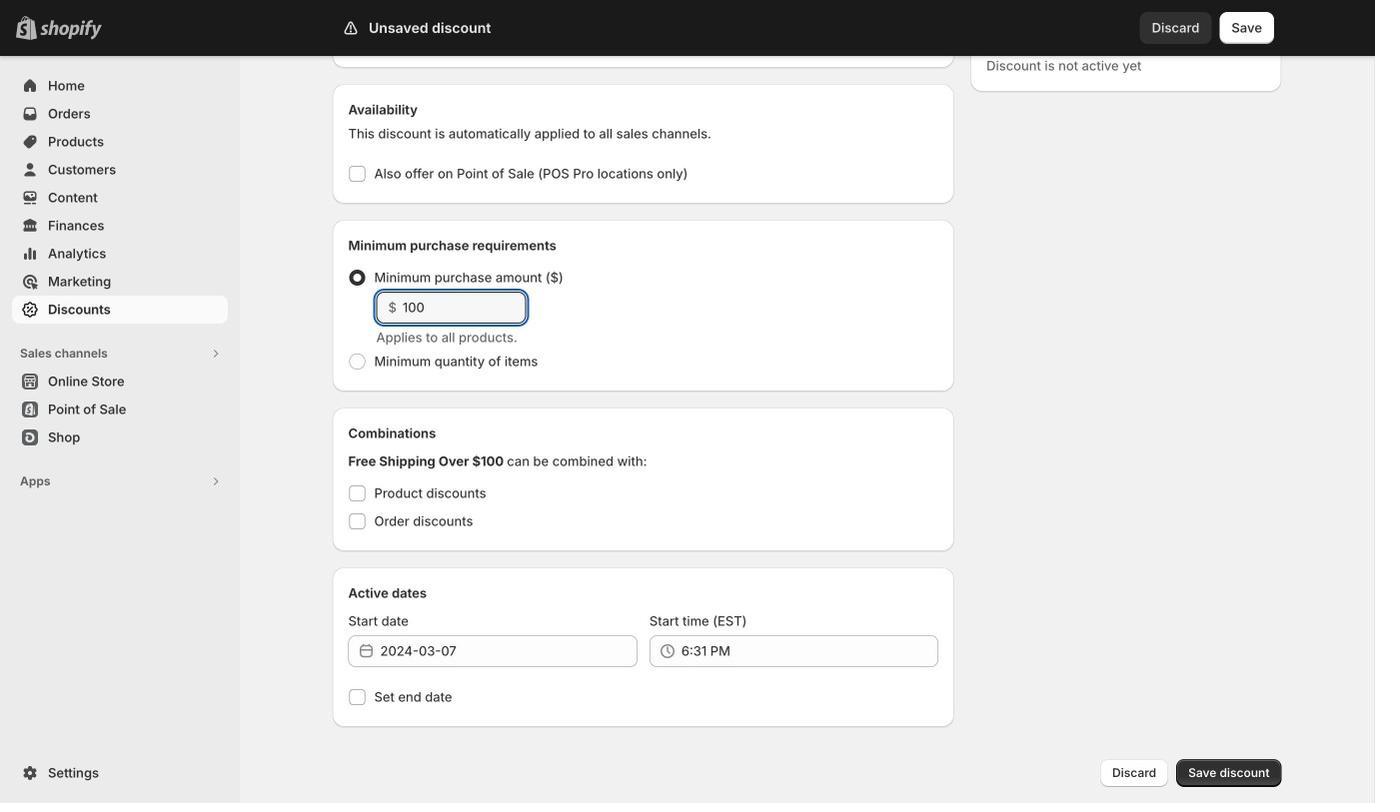 Task type: vqa. For each thing, say whether or not it's contained in the screenshot.
Sales channels button on the left of the page
no



Task type: describe. For each thing, give the bounding box(es) containing it.
YYYY-MM-DD text field
[[380, 636, 637, 668]]

Enter time text field
[[681, 636, 939, 668]]



Task type: locate. For each thing, give the bounding box(es) containing it.
shopify image
[[40, 20, 102, 40]]

0.00 text field
[[403, 292, 526, 324]]



